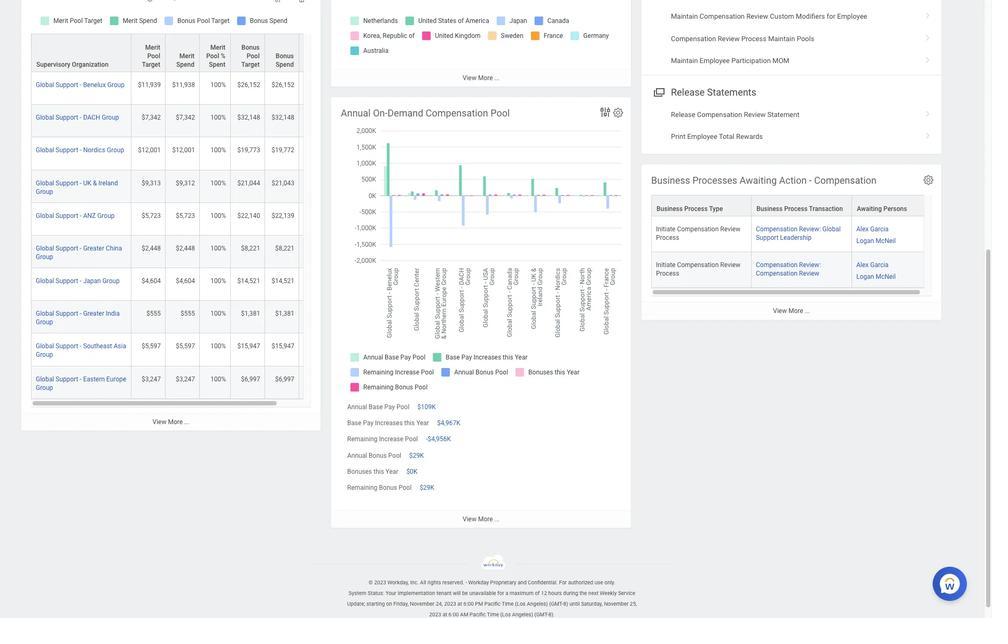 Task type: describe. For each thing, give the bounding box(es) containing it.
annual bonus pool
[[347, 452, 401, 459]]

row containing global support - greater india group
[[31, 301, 330, 334]]

0 horizontal spatial pay
[[363, 420, 374, 427]]

- for $11,939
[[80, 81, 82, 89]]

bonus inside "column header"
[[276, 52, 294, 60]]

mcneil for compensation review: compensation review
[[876, 273, 896, 281]]

organization
[[72, 61, 109, 68]]

only.
[[605, 580, 616, 586]]

employee for mom
[[700, 57, 730, 65]]

support for $5,597
[[56, 343, 78, 350]]

100% for $26,152
[[211, 81, 226, 89]]

for inside © 2023 workday, inc. all rights reserved. - workday proprietary and confidential. for authorized use only. system status: your implementation tenant will be unavailable for a maximum of 12 hours during the next weekly service update; starting on friday, november 24, 2023 at 6:00 pm pacific time (los angeles) (gmt-8) until saturday, november 25, 2023 at 6:00 am pacific time (los angeles) (gmt-8).
[[498, 591, 504, 597]]

compensation inside "link"
[[671, 35, 717, 43]]

bonus pool target button
[[231, 34, 265, 72]]

0 vertical spatial 2023
[[374, 580, 386, 586]]

... inside compensation review by country element
[[495, 74, 500, 82]]

type
[[709, 205, 723, 213]]

list containing release compensation review statement
[[642, 103, 942, 148]]

use
[[595, 580, 603, 586]]

workday,
[[388, 580, 409, 586]]

pool inside merit pool target
[[147, 52, 160, 60]]

group inside global support - nordics group link
[[107, 147, 124, 154]]

© 2023 workday, inc. all rights reserved. - workday proprietary and confidential. for authorized use only. system status: your implementation tenant will be unavailable for a maximum of 12 hours during the next weekly service update; starting on friday, november 24, 2023 at 6:00 pm pacific time (los angeles) (gmt-8) until saturday, november 25, 2023 at 6:00 am pacific time (los angeles) (gmt-8).
[[347, 580, 637, 618]]

row containing global support - anz group
[[31, 203, 330, 236]]

global support - greater india group link
[[36, 308, 120, 326]]

1 $5,723 from the left
[[142, 212, 161, 220]]

logan mcneil for compensation review: compensation review
[[857, 273, 896, 281]]

maintain employee participation mom
[[671, 57, 790, 65]]

statement
[[768, 110, 800, 118]]

more inside business processes awaiting action - compensation element
[[789, 308, 804, 315]]

bonus spend
[[276, 52, 294, 68]]

business process transaction
[[757, 205, 843, 213]]

row containing global support - uk & ireland group
[[31, 170, 330, 203]]

- inside button
[[426, 436, 428, 443]]

alex garcia link for compensation review: global support leadership
[[857, 223, 889, 233]]

on-
[[373, 107, 388, 119]]

row containing global support - nordics group
[[31, 138, 330, 170]]

supervisory
[[36, 61, 70, 68]]

1 $1,381 from the left
[[241, 310, 260, 318]]

items selected list for compensation review: compensation review
[[857, 259, 913, 281]]

global support - anz group
[[36, 212, 115, 220]]

supervisory organization button
[[32, 34, 131, 72]]

row containing global support - japan group
[[31, 268, 330, 301]]

asia
[[114, 343, 126, 350]]

business for business process transaction
[[757, 205, 783, 213]]

logan for compensation review: global support leadership
[[857, 237, 875, 245]]

merit spend
[[176, 52, 195, 68]]

total
[[719, 133, 735, 141]]

- for $7,342
[[80, 114, 82, 121]]

$109k
[[418, 404, 436, 411]]

support inside compensation review: global support leadership
[[756, 234, 779, 242]]

southeast
[[83, 343, 112, 350]]

update;
[[347, 601, 365, 607]]

1 vertical spatial pacific
[[470, 612, 486, 618]]

100% for $21,044
[[211, 179, 226, 187]]

1 horizontal spatial pay
[[385, 404, 395, 411]]

maximum
[[510, 591, 534, 597]]

annual for annual bonus pool
[[347, 452, 367, 459]]

spend for bonus
[[276, 61, 294, 68]]

release for release compensation review statement
[[671, 110, 696, 118]]

compensation review process maintain pools
[[671, 35, 815, 43]]

global for global support - southeast asia group
[[36, 343, 54, 350]]

initiate compensation review process element for compensation review: compensation review
[[656, 259, 741, 278]]

maintain for maintain employee participation mom
[[671, 57, 698, 65]]

%
[[221, 52, 226, 60]]

service
[[618, 591, 636, 597]]

$21,044
[[237, 179, 260, 187]]

1 vertical spatial angeles)
[[512, 612, 533, 618]]

100% for $32,148
[[211, 114, 226, 121]]

0 vertical spatial at
[[458, 601, 462, 607]]

global for global support - greater china group
[[36, 245, 54, 252]]

global support - southeast asia group
[[36, 343, 126, 359]]

global for global support - benelux group
[[36, 81, 54, 89]]

cell for $32,148
[[299, 105, 330, 138]]

uk
[[83, 179, 91, 187]]

2 $2,448 from the left
[[176, 245, 195, 252]]

$22,140
[[237, 212, 260, 220]]

$4,967k
[[437, 420, 461, 427]]

awaiting persons button
[[853, 196, 926, 216]]

view inside annual on-demand compensation pool element
[[463, 516, 477, 523]]

cell for $15,947
[[299, 334, 330, 366]]

greater for india
[[83, 310, 104, 318]]

participation
[[732, 57, 771, 65]]

alex garcia link for compensation review: compensation review
[[857, 259, 889, 269]]

- for $555
[[80, 310, 82, 318]]

global support - uk & ireland group link
[[36, 177, 118, 195]]

ireland
[[99, 179, 118, 187]]

bonus inside bonus pool target
[[242, 44, 260, 51]]

logan mcneil link for compensation review: global support leadership
[[857, 235, 896, 245]]

0 vertical spatial time
[[502, 601, 514, 607]]

row containing global support - dach group
[[31, 105, 330, 138]]

©
[[369, 580, 373, 586]]

2 $14,521 from the left
[[272, 277, 295, 285]]

items selected list for compensation review: global support leadership
[[857, 223, 913, 245]]

system
[[349, 591, 367, 597]]

row containing global support - greater china group
[[31, 236, 330, 268]]

support for $3,247
[[56, 376, 78, 383]]

compensation review by country element
[[331, 0, 631, 87]]

awaiting inside popup button
[[857, 205, 882, 213]]

2 $7,342 from the left
[[176, 114, 195, 121]]

for
[[559, 580, 567, 586]]

... inside business processes awaiting action - compensation element
[[805, 308, 810, 315]]

cell for $19,772
[[299, 138, 330, 170]]

supervisory organization column header
[[31, 34, 131, 73]]

compensation review: compensation review link
[[756, 259, 821, 278]]

-$4,956k
[[426, 436, 451, 443]]

global for global support - japan group
[[36, 277, 54, 285]]

pool inside bonus pool target
[[247, 52, 260, 60]]

group inside global support - dach group link
[[102, 114, 119, 121]]

processes
[[693, 175, 738, 186]]

100% for $1,381
[[211, 310, 226, 318]]

global support - greater china group link
[[36, 243, 122, 261]]

mcneil for compensation review: global support leadership
[[876, 237, 896, 245]]

maintain inside "link"
[[769, 35, 796, 43]]

group inside global support - anz group link
[[97, 212, 115, 220]]

bonuses this year
[[347, 468, 399, 476]]

initiate for compensation review: compensation review
[[656, 262, 676, 269]]

global support - greater china group
[[36, 245, 122, 261]]

$19,772
[[272, 147, 295, 154]]

business for business processes awaiting action - compensation
[[652, 175, 691, 186]]

release statements
[[671, 87, 757, 98]]

25,
[[630, 601, 637, 607]]

view more ... inside compensation review by country element
[[463, 74, 500, 82]]

0 horizontal spatial awaiting
[[740, 175, 777, 186]]

bonus spend column header
[[265, 34, 299, 73]]

support for $2,448
[[56, 245, 78, 252]]

100% for $19,773
[[211, 147, 226, 154]]

0 vertical spatial (gmt-
[[550, 601, 564, 607]]

global support - dach group link
[[36, 112, 119, 121]]

8).
[[549, 612, 555, 618]]

alex for compensation review: global support leadership
[[857, 226, 869, 233]]

1 horizontal spatial base
[[369, 404, 383, 411]]

logan for compensation review: compensation review
[[857, 273, 875, 281]]

... inside compensation review summary element
[[184, 418, 189, 426]]

100% for $6,997
[[211, 376, 226, 383]]

next
[[589, 591, 599, 597]]

view more ... inside compensation review summary element
[[153, 418, 189, 426]]

2 $1,381 from the left
[[275, 310, 295, 318]]

action
[[780, 175, 807, 186]]

merit for merit pool target
[[145, 44, 160, 51]]

of
[[535, 591, 540, 597]]

2 $5,597 from the left
[[176, 343, 195, 350]]

support for $5,723
[[56, 212, 78, 220]]

print
[[671, 133, 686, 141]]

support for $4,604
[[56, 277, 78, 285]]

global support - benelux group
[[36, 81, 125, 89]]

eastern
[[83, 376, 105, 383]]

initiate for compensation review: global support leadership
[[656, 226, 676, 233]]

100% for $14,521
[[211, 277, 226, 285]]

1 vertical spatial (los
[[501, 612, 511, 618]]

100% for $22,140
[[211, 212, 226, 220]]

$9,313
[[142, 179, 161, 187]]

compensation review process maintain pools link
[[642, 28, 942, 50]]

- for $3,247
[[80, 376, 82, 383]]

$11,939
[[138, 81, 161, 89]]

starting
[[367, 601, 385, 607]]

merit spend column header
[[166, 34, 200, 73]]

2 $3,247 from the left
[[176, 376, 195, 383]]

inc.
[[410, 580, 419, 586]]

0 vertical spatial pacific
[[485, 601, 501, 607]]

merit pool target column header
[[131, 34, 166, 73]]

cell for $26,152
[[299, 72, 330, 105]]

anz
[[83, 212, 96, 220]]

alex for compensation review: compensation review
[[857, 262, 869, 269]]

cell for $21,043
[[299, 170, 330, 203]]

1 vertical spatial 6:00
[[449, 612, 459, 618]]

configure annual on-demand compensation pool image
[[613, 107, 624, 119]]

2 $12,001 from the left
[[172, 147, 195, 154]]

12
[[541, 591, 547, 597]]

1 $7,342 from the left
[[142, 114, 161, 121]]

chevron right image for statement
[[922, 107, 935, 117]]

am
[[460, 612, 469, 618]]

8)
[[564, 601, 569, 607]]

2 $555 from the left
[[181, 310, 195, 318]]

group inside global support - benelux group link
[[107, 81, 125, 89]]

- for $4,604
[[80, 277, 82, 285]]

global support - southeast asia group link
[[36, 341, 126, 359]]

0 horizontal spatial this
[[374, 468, 384, 476]]

chevron right image for pools
[[922, 31, 935, 41]]

cell for $14,521
[[299, 268, 330, 301]]

2 $8,221 from the left
[[275, 245, 295, 252]]

1 $32,148 from the left
[[237, 114, 260, 121]]

0 vertical spatial angeles)
[[527, 601, 548, 607]]

global support - nordics group link
[[36, 145, 124, 154]]

remaining increase pool
[[347, 436, 418, 443]]

$22,139
[[272, 212, 295, 220]]

business process transaction column header
[[752, 195, 853, 217]]

bonus down "bonuses this year"
[[379, 484, 397, 492]]

compensation review: compensation review
[[756, 262, 821, 278]]

employee for rewards
[[688, 133, 718, 141]]

2 $32,148 from the left
[[272, 114, 295, 121]]

a
[[506, 591, 509, 597]]

1 $5,597 from the left
[[142, 343, 161, 350]]

$29k button for remaining bonus pool
[[420, 484, 436, 492]]

100% for $8,221
[[211, 245, 226, 252]]

0 vertical spatial employee
[[838, 12, 868, 20]]

business processes awaiting action - compensation
[[652, 175, 877, 186]]

$4,967k button
[[437, 419, 462, 428]]

nordics
[[83, 147, 105, 154]]



Task type: locate. For each thing, give the bounding box(es) containing it.
$5,723 down the $9,312
[[176, 212, 195, 220]]

2023 right ©
[[374, 580, 386, 586]]

november down weekly
[[604, 601, 629, 607]]

8 100% from the top
[[211, 310, 226, 318]]

support for $11,939
[[56, 81, 78, 89]]

review: for compensation
[[800, 262, 821, 269]]

0 vertical spatial alex garcia link
[[857, 223, 889, 233]]

- for $9,313
[[80, 179, 82, 187]]

support up global support - japan group link
[[56, 245, 78, 252]]

mom
[[773, 57, 790, 65]]

support left the nordics
[[56, 147, 78, 154]]

$8,221 down $22,140
[[241, 245, 260, 252]]

logan mcneil
[[857, 237, 896, 245], [857, 273, 896, 281]]

bonus left bonus spend popup button
[[242, 44, 260, 51]]

chevron right image
[[922, 53, 935, 64], [922, 107, 935, 117]]

implementation
[[398, 591, 435, 597]]

this
[[405, 420, 415, 427], [374, 468, 384, 476]]

7 100% from the top
[[211, 277, 226, 285]]

cell for $22,139
[[299, 203, 330, 236]]

(gmt- down hours
[[550, 601, 564, 607]]

chevron right image inside "compensation review process maintain pools" "link"
[[922, 31, 935, 41]]

1 vertical spatial (gmt-
[[535, 612, 549, 618]]

0 horizontal spatial $2,448
[[142, 245, 161, 252]]

0 vertical spatial awaiting
[[740, 175, 777, 186]]

support for $555
[[56, 310, 78, 318]]

2023 right 24,
[[444, 601, 456, 607]]

merit for merit pool % spent
[[210, 44, 226, 51]]

pool inside merit pool % spent
[[206, 52, 219, 60]]

global for global support - greater india group
[[36, 310, 54, 318]]

row containing global support - southeast asia group
[[31, 334, 330, 366]]

2 logan mcneil link from the top
[[857, 271, 896, 281]]

100%
[[211, 81, 226, 89], [211, 114, 226, 121], [211, 147, 226, 154], [211, 179, 226, 187], [211, 212, 226, 220], [211, 245, 226, 252], [211, 277, 226, 285], [211, 310, 226, 318], [211, 343, 226, 350], [211, 376, 226, 383]]

0 vertical spatial garcia
[[871, 226, 889, 233]]

1 vertical spatial pay
[[363, 420, 374, 427]]

1 vertical spatial annual
[[347, 404, 367, 411]]

awaiting left persons
[[857, 205, 882, 213]]

group up global support - anz group link
[[36, 188, 53, 195]]

this right increases
[[405, 420, 415, 427]]

november down implementation
[[410, 601, 435, 607]]

more inside compensation review by country element
[[478, 74, 493, 82]]

bonus
[[242, 44, 260, 51], [276, 52, 294, 60], [369, 452, 387, 459], [379, 484, 397, 492]]

- inside the global support - southeast asia group
[[80, 343, 82, 350]]

(gmt-
[[550, 601, 564, 607], [535, 612, 549, 618]]

business process type column header
[[652, 195, 752, 217]]

configure and view chart data image
[[599, 106, 612, 119]]

1 remaining from the top
[[347, 436, 378, 443]]

business
[[652, 175, 691, 186], [657, 205, 683, 213], [757, 205, 783, 213]]

will
[[453, 591, 461, 597]]

year left $0k
[[386, 468, 399, 476]]

annual left the on-
[[341, 107, 371, 119]]

1 $8,221 from the left
[[241, 245, 260, 252]]

more inside annual on-demand compensation pool element
[[478, 516, 493, 523]]

menu group image
[[652, 85, 666, 99]]

alex garcia for compensation review: compensation review
[[857, 262, 889, 269]]

tenant
[[437, 591, 452, 597]]

pm
[[475, 601, 483, 607]]

$5,723 down '$9,313'
[[142, 212, 161, 220]]

2 $6,997 from the left
[[275, 376, 295, 383]]

business down business processes awaiting action - compensation
[[757, 205, 783, 213]]

annual for annual on-demand compensation pool
[[341, 107, 371, 119]]

merit pool % spent
[[206, 44, 226, 68]]

demand
[[388, 107, 424, 119]]

1 vertical spatial review:
[[800, 262, 821, 269]]

target right spent
[[242, 61, 260, 68]]

- inside global support - eastern europe group
[[80, 376, 82, 383]]

0 horizontal spatial $15,947
[[237, 343, 260, 350]]

view more ... inside business processes awaiting action - compensation element
[[773, 308, 810, 315]]

view more ... link
[[331, 69, 631, 87], [642, 302, 942, 320], [21, 413, 321, 431], [331, 511, 631, 528]]

chevron right image for modifiers
[[922, 9, 935, 19]]

1 $14,521 from the left
[[237, 277, 260, 285]]

review: inside compensation review: compensation review
[[800, 262, 821, 269]]

0 horizontal spatial (los
[[501, 612, 511, 618]]

workday
[[469, 580, 489, 586]]

2 garcia from the top
[[871, 262, 889, 269]]

1 horizontal spatial $1,381
[[275, 310, 295, 318]]

view more ... inside annual on-demand compensation pool element
[[463, 516, 500, 523]]

spend up $11,938
[[176, 61, 195, 68]]

business inside 'column header'
[[757, 205, 783, 213]]

$26,152 down bonus spend
[[272, 81, 295, 89]]

- for $2,448
[[80, 245, 82, 252]]

1 vertical spatial $29k button
[[420, 484, 436, 492]]

1 horizontal spatial $5,723
[[176, 212, 195, 220]]

support left dach
[[56, 114, 78, 121]]

2 alex garcia from the top
[[857, 262, 889, 269]]

support left eastern on the left bottom
[[56, 376, 78, 383]]

compensation review summary element
[[21, 0, 330, 431]]

business for business process type
[[657, 205, 683, 213]]

(gmt- down 12
[[535, 612, 549, 618]]

- for $5,597
[[80, 343, 82, 350]]

group inside the global support - southeast asia group
[[36, 351, 53, 359]]

support inside global support - eastern europe group
[[56, 376, 78, 383]]

1 vertical spatial logan mcneil
[[857, 273, 896, 281]]

view inside business processes awaiting action - compensation element
[[773, 308, 787, 315]]

annual up base pay increases this year
[[347, 404, 367, 411]]

$29k for annual bonus pool
[[409, 452, 424, 459]]

footer containing © 2023 workday, inc. all rights reserved. - workday proprietary and confidential. for authorized use only. system status: your implementation tenant will be unavailable for a maximum of 12 hours during the next weekly service update; starting on friday, november 24, 2023 at 6:00 pm pacific time (los angeles) (gmt-8) until saturday, november 25, 2023 at 6:00 am pacific time (los angeles) (gmt-8).
[[0, 555, 985, 618]]

spend inside 'column header'
[[176, 61, 195, 68]]

spend for merit
[[176, 61, 195, 68]]

leadership
[[781, 234, 812, 242]]

3 100% from the top
[[211, 147, 226, 154]]

2 alex garcia link from the top
[[857, 259, 889, 269]]

maintain employee participation mom link
[[642, 50, 942, 72]]

1 alex from the top
[[857, 226, 869, 233]]

chevron right image inside maintain compensation review custom modifiers for employee link
[[922, 9, 935, 19]]

initiate compensation review process element
[[656, 223, 741, 242], [656, 259, 741, 278]]

1 vertical spatial year
[[386, 468, 399, 476]]

employee up release statements
[[700, 57, 730, 65]]

cell
[[299, 72, 330, 105], [299, 105, 330, 138], [299, 138, 330, 170], [299, 170, 330, 203], [299, 203, 330, 236], [299, 236, 330, 268], [299, 268, 330, 301], [299, 301, 330, 334], [299, 334, 330, 366], [299, 366, 330, 399]]

1 horizontal spatial $5,597
[[176, 343, 195, 350]]

2 cell from the top
[[299, 105, 330, 138]]

pay down annual base pay pool
[[363, 420, 374, 427]]

merit inside the merit spend
[[179, 52, 195, 60]]

global for global support - nordics group
[[36, 147, 54, 154]]

at down the will
[[458, 601, 462, 607]]

$29k button up $0k button
[[409, 451, 426, 460]]

1 vertical spatial remaining
[[347, 484, 378, 492]]

angeles) down maximum
[[512, 612, 533, 618]]

- inside "global support - greater china group"
[[80, 245, 82, 252]]

1 vertical spatial initiate
[[656, 262, 676, 269]]

process inside column header
[[685, 205, 708, 213]]

1 $26,152 from the left
[[237, 81, 260, 89]]

bonus pool target column header
[[231, 34, 265, 73]]

release right the menu group icon
[[671, 87, 705, 98]]

increases
[[375, 420, 403, 427]]

$7,342 down $11,939
[[142, 114, 161, 121]]

global inside the global support - southeast asia group
[[36, 343, 54, 350]]

global inside the global support - greater india group
[[36, 310, 54, 318]]

1 mcneil from the top
[[876, 237, 896, 245]]

1 vertical spatial alex garcia
[[857, 262, 889, 269]]

5 100% from the top
[[211, 212, 226, 220]]

unavailable
[[470, 591, 496, 597]]

4 100% from the top
[[211, 179, 226, 187]]

3 chevron right image from the top
[[922, 129, 935, 139]]

...
[[495, 74, 500, 82], [805, 308, 810, 315], [184, 418, 189, 426], [495, 516, 500, 523]]

0 vertical spatial initiate
[[656, 226, 676, 233]]

garcia for compensation review: global support leadership
[[871, 226, 889, 233]]

friday,
[[394, 601, 409, 607]]

2 initiate compensation review process element from the top
[[656, 259, 741, 278]]

1 horizontal spatial this
[[405, 420, 415, 427]]

0 horizontal spatial (gmt-
[[535, 612, 549, 618]]

global for global support - eastern europe group
[[36, 376, 54, 383]]

compensation inside compensation review: global support leadership
[[756, 226, 798, 233]]

global down the global support - greater india group
[[36, 343, 54, 350]]

1 horizontal spatial $32,148
[[272, 114, 295, 121]]

$7,342
[[142, 114, 161, 121], [176, 114, 195, 121]]

1 horizontal spatial $7,342
[[176, 114, 195, 121]]

2 horizontal spatial merit
[[210, 44, 226, 51]]

pool
[[147, 52, 160, 60], [206, 52, 219, 60], [247, 52, 260, 60], [491, 107, 510, 119], [397, 404, 410, 411], [405, 436, 418, 443], [389, 452, 401, 459], [399, 484, 412, 492]]

-
[[80, 81, 82, 89], [80, 114, 82, 121], [80, 147, 82, 154], [810, 175, 812, 186], [80, 179, 82, 187], [80, 212, 82, 220], [80, 245, 82, 252], [80, 277, 82, 285], [80, 310, 82, 318], [80, 343, 82, 350], [80, 376, 82, 383], [426, 436, 428, 443], [466, 580, 467, 586]]

2 alex from the top
[[857, 262, 869, 269]]

6:00 left am
[[449, 612, 459, 618]]

global support - dach group
[[36, 114, 119, 121]]

0 vertical spatial mcneil
[[876, 237, 896, 245]]

awaiting left action
[[740, 175, 777, 186]]

0 horizontal spatial $12,001
[[138, 147, 161, 154]]

1 vertical spatial chevron right image
[[922, 107, 935, 117]]

1 list from the top
[[642, 5, 942, 72]]

maintain compensation review custom modifiers for employee link
[[642, 5, 942, 28]]

3 cell from the top
[[299, 138, 330, 170]]

spent
[[209, 61, 226, 68]]

$12,001 up '$9,313'
[[138, 147, 161, 154]]

initiate compensation review process for compensation review: compensation review
[[656, 262, 741, 278]]

items selected list
[[857, 223, 913, 245], [857, 259, 913, 281]]

- inside the global support - greater india group
[[80, 310, 82, 318]]

1 vertical spatial mcneil
[[876, 273, 896, 281]]

6 100% from the top
[[211, 245, 226, 252]]

1 vertical spatial items selected list
[[857, 259, 913, 281]]

1 vertical spatial alex
[[857, 262, 869, 269]]

2 $26,152 from the left
[[272, 81, 295, 89]]

0 vertical spatial initiate compensation review process element
[[656, 223, 741, 242]]

0 vertical spatial initiate compensation review process
[[656, 226, 741, 242]]

1 horizontal spatial (los
[[515, 601, 526, 607]]

4 cell from the top
[[299, 170, 330, 203]]

1 alex garcia link from the top
[[857, 223, 889, 233]]

pacific right 'pm'
[[485, 601, 501, 607]]

greater left india at the bottom of page
[[83, 310, 104, 318]]

2 chevron right image from the top
[[922, 31, 935, 41]]

review: down leadership
[[800, 262, 821, 269]]

1 cell from the top
[[299, 72, 330, 105]]

cell for $8,221
[[299, 236, 330, 268]]

global down global support - anz group on the top of page
[[36, 245, 54, 252]]

group inside global support - japan group link
[[102, 277, 120, 285]]

support
[[56, 81, 78, 89], [56, 114, 78, 121], [56, 147, 78, 154], [56, 179, 78, 187], [56, 212, 78, 220], [756, 234, 779, 242], [56, 245, 78, 252], [56, 277, 78, 285], [56, 310, 78, 318], [56, 343, 78, 350], [56, 376, 78, 383]]

configure business processes awaiting action - compensation image
[[923, 174, 935, 186]]

group up global support - japan group link
[[36, 253, 53, 261]]

$32,148 up $19,773
[[237, 114, 260, 121]]

global down supervisory
[[36, 81, 54, 89]]

0 horizontal spatial november
[[410, 601, 435, 607]]

support down supervisory organization
[[56, 81, 78, 89]]

1 horizontal spatial awaiting
[[857, 205, 882, 213]]

$29k button right remaining bonus pool
[[420, 484, 436, 492]]

transaction
[[809, 205, 843, 213]]

cell for $6,997
[[299, 366, 330, 399]]

support left japan
[[56, 277, 78, 285]]

maintain for maintain compensation review custom modifiers for employee
[[671, 12, 698, 20]]

2 chevron right image from the top
[[922, 107, 935, 117]]

group right benelux
[[107, 81, 125, 89]]

global support - benelux group link
[[36, 79, 125, 89]]

$8,221 down $22,139 at the top
[[275, 245, 295, 252]]

merit spend button
[[166, 34, 199, 72]]

base pay increases this year
[[347, 420, 429, 427]]

$29k for remaining bonus pool
[[420, 484, 435, 492]]

- inside © 2023 workday, inc. all rights reserved. - workday proprietary and confidential. for authorized use only. system status: your implementation tenant will be unavailable for a maximum of 12 hours during the next weekly service update; starting on friday, november 24, 2023 at 6:00 pm pacific time (los angeles) (gmt-8) until saturday, november 25, 2023 at 6:00 am pacific time (los angeles) (gmt-8).
[[466, 580, 467, 586]]

chevron right image inside release compensation review statement link
[[922, 107, 935, 117]]

1 vertical spatial at
[[443, 612, 448, 618]]

0 vertical spatial maintain
[[671, 12, 698, 20]]

row
[[31, 34, 330, 73], [31, 72, 330, 105], [31, 105, 330, 138], [31, 138, 330, 170], [31, 170, 330, 203], [652, 195, 926, 217], [31, 203, 330, 236], [652, 217, 926, 252], [31, 236, 330, 268], [652, 252, 926, 288], [31, 268, 330, 301], [31, 301, 330, 334], [31, 334, 330, 366], [31, 366, 330, 399]]

view inside compensation review summary element
[[153, 418, 166, 426]]

release up print
[[671, 110, 696, 118]]

view more ...
[[463, 74, 500, 82], [773, 308, 810, 315], [153, 418, 189, 426], [463, 516, 500, 523]]

1 horizontal spatial for
[[827, 12, 836, 20]]

2 vertical spatial employee
[[688, 133, 718, 141]]

global down global support - uk & ireland group at the top left
[[36, 212, 54, 220]]

100% for $15,947
[[211, 343, 226, 350]]

global inside "global support - greater china group"
[[36, 245, 54, 252]]

1 horizontal spatial $26,152
[[272, 81, 295, 89]]

1 vertical spatial base
[[347, 420, 362, 427]]

1 november from the left
[[410, 601, 435, 607]]

review: inside compensation review: global support leadership
[[800, 226, 821, 233]]

process
[[742, 35, 767, 43], [685, 205, 708, 213], [785, 205, 808, 213], [656, 234, 680, 242], [656, 270, 680, 278]]

employee right print
[[688, 133, 718, 141]]

9 100% from the top
[[211, 343, 226, 350]]

1 logan from the top
[[857, 237, 875, 245]]

0 vertical spatial release
[[671, 87, 705, 98]]

group right anz
[[97, 212, 115, 220]]

merit pool % spent column header
[[200, 34, 231, 73]]

global inside compensation review: global support leadership
[[823, 226, 841, 233]]

for inside list
[[827, 12, 836, 20]]

1 horizontal spatial $2,448
[[176, 245, 195, 252]]

target for merit pool target
[[142, 61, 160, 68]]

2 logan mcneil from the top
[[857, 273, 896, 281]]

review: up leadership
[[800, 226, 821, 233]]

row containing global support - benelux group
[[31, 72, 330, 105]]

2 100% from the top
[[211, 114, 226, 121]]

initiate compensation review process
[[656, 226, 741, 242], [656, 262, 741, 278]]

0 horizontal spatial year
[[386, 468, 399, 476]]

0 horizontal spatial merit
[[145, 44, 160, 51]]

cell for $1,381
[[299, 301, 330, 334]]

angeles)
[[527, 601, 548, 607], [512, 612, 533, 618]]

global down global support - japan group
[[36, 310, 54, 318]]

1 horizontal spatial november
[[604, 601, 629, 607]]

merit inside merit pool % spent
[[210, 44, 226, 51]]

1 chevron right image from the top
[[922, 9, 935, 19]]

$0k button
[[407, 468, 419, 476]]

rights
[[428, 580, 441, 586]]

24,
[[436, 601, 443, 607]]

process inside 'column header'
[[785, 205, 808, 213]]

0 vertical spatial pay
[[385, 404, 395, 411]]

annual on-demand compensation pool element
[[331, 97, 631, 528]]

0 vertical spatial base
[[369, 404, 383, 411]]

target inside column header
[[142, 61, 160, 68]]

1 $555 from the left
[[146, 310, 161, 318]]

modifiers
[[796, 12, 825, 20]]

1 chevron right image from the top
[[922, 53, 935, 64]]

group inside global support - uk & ireland group
[[36, 188, 53, 195]]

release compensation review statement link
[[642, 103, 942, 126]]

greater
[[83, 245, 104, 252], [83, 310, 104, 318]]

- for $5,723
[[80, 212, 82, 220]]

alex
[[857, 226, 869, 233], [857, 262, 869, 269]]

initiate compensation review process element for compensation review: global support leadership
[[656, 223, 741, 242]]

chevron right image
[[922, 9, 935, 19], [922, 31, 935, 41], [922, 129, 935, 139]]

annual for annual base pay pool
[[347, 404, 367, 411]]

more inside compensation review summary element
[[168, 418, 183, 426]]

1 horizontal spatial merit
[[179, 52, 195, 60]]

base up base pay increases this year
[[369, 404, 383, 411]]

2 initiate compensation review process from the top
[[656, 262, 741, 278]]

greater inside the global support - greater india group
[[83, 310, 104, 318]]

base down annual base pay pool
[[347, 420, 362, 427]]

at down 24,
[[443, 612, 448, 618]]

support for $7,342
[[56, 114, 78, 121]]

be
[[462, 591, 468, 597]]

(los down maximum
[[515, 601, 526, 607]]

target inside column header
[[242, 61, 260, 68]]

review inside "link"
[[718, 35, 740, 43]]

annual up bonuses
[[347, 452, 367, 459]]

the
[[580, 591, 587, 597]]

business inside column header
[[657, 205, 683, 213]]

0 horizontal spatial at
[[443, 612, 448, 618]]

2 $4,604 from the left
[[176, 277, 195, 285]]

support inside the global support - greater india group
[[56, 310, 78, 318]]

1 $2,448 from the left
[[142, 245, 161, 252]]

support inside "global support - greater china group"
[[56, 245, 78, 252]]

1 items selected list from the top
[[857, 223, 913, 245]]

0 vertical spatial 6:00
[[464, 601, 474, 607]]

supervisory organization
[[36, 61, 109, 68]]

greater left the china
[[83, 245, 104, 252]]

global support - japan group
[[36, 277, 120, 285]]

maintain compensation review custom modifiers for employee
[[671, 12, 868, 20]]

year down $109k
[[417, 420, 429, 427]]

$11,938
[[172, 81, 195, 89]]

remaining up annual bonus pool
[[347, 436, 378, 443]]

9 cell from the top
[[299, 334, 330, 366]]

1 $3,247 from the left
[[142, 376, 161, 383]]

0 vertical spatial this
[[405, 420, 415, 427]]

row containing global support - eastern europe group
[[31, 366, 330, 399]]

2 list from the top
[[642, 103, 942, 148]]

1 release from the top
[[671, 87, 705, 98]]

weekly
[[600, 591, 617, 597]]

2 $5,723 from the left
[[176, 212, 195, 220]]

support left anz
[[56, 212, 78, 220]]

global down "global support - greater china group"
[[36, 277, 54, 285]]

1 target from the left
[[142, 61, 160, 68]]

target for bonus pool target
[[242, 61, 260, 68]]

merit pool target button
[[131, 34, 165, 72]]

group right the nordics
[[107, 147, 124, 154]]

... inside annual on-demand compensation pool element
[[495, 516, 500, 523]]

2 november from the left
[[604, 601, 629, 607]]

0 horizontal spatial time
[[487, 612, 499, 618]]

group right dach
[[102, 114, 119, 121]]

1 vertical spatial greater
[[83, 310, 104, 318]]

dach
[[83, 114, 100, 121]]

(los down a
[[501, 612, 511, 618]]

2 spend from the left
[[276, 61, 294, 68]]

0 vertical spatial logan mcneil
[[857, 237, 896, 245]]

2 greater from the top
[[83, 310, 104, 318]]

remaining
[[347, 436, 378, 443], [347, 484, 378, 492]]

logan mcneil link for compensation review: compensation review
[[857, 271, 896, 281]]

business up business process type
[[652, 175, 691, 186]]

1 vertical spatial initiate compensation review process
[[656, 262, 741, 278]]

global for global support - anz group
[[36, 212, 54, 220]]

1 vertical spatial 2023
[[444, 601, 456, 607]]

compensation review: global support leadership link
[[756, 223, 841, 242]]

2 initiate from the top
[[656, 262, 676, 269]]

2 release from the top
[[671, 110, 696, 118]]

global
[[36, 81, 54, 89], [36, 114, 54, 121], [36, 147, 54, 154], [36, 179, 54, 187], [36, 212, 54, 220], [823, 226, 841, 233], [36, 245, 54, 252], [36, 277, 54, 285], [36, 310, 54, 318], [36, 343, 54, 350], [36, 376, 54, 383]]

chevron right image inside maintain employee participation mom link
[[922, 53, 935, 64]]

1 initiate compensation review process element from the top
[[656, 223, 741, 242]]

release for release statements
[[671, 87, 705, 98]]

review:
[[800, 226, 821, 233], [800, 262, 821, 269]]

1 vertical spatial awaiting
[[857, 205, 882, 213]]

release inside list
[[671, 110, 696, 118]]

merit up %
[[210, 44, 226, 51]]

proprietary
[[490, 580, 517, 586]]

8 cell from the top
[[299, 301, 330, 334]]

1 spend from the left
[[176, 61, 195, 68]]

1 logan mcneil from the top
[[857, 237, 896, 245]]

2 items selected list from the top
[[857, 259, 913, 281]]

1 vertical spatial alex garcia link
[[857, 259, 889, 269]]

6 cell from the top
[[299, 236, 330, 268]]

support down the global support - greater india group
[[56, 343, 78, 350]]

logan mcneil for compensation review: global support leadership
[[857, 237, 896, 245]]

0 horizontal spatial $26,152
[[237, 81, 260, 89]]

1 $12,001 from the left
[[138, 147, 161, 154]]

- for $12,001
[[80, 147, 82, 154]]

pools
[[797, 35, 815, 43]]

benelux
[[83, 81, 106, 89]]

1 initiate compensation review process from the top
[[656, 226, 741, 242]]

2 vertical spatial maintain
[[671, 57, 698, 65]]

1 vertical spatial release
[[671, 110, 696, 118]]

10 cell from the top
[[299, 366, 330, 399]]

remaining for remaining bonus pool
[[347, 484, 378, 492]]

global for global support - uk & ireland group
[[36, 179, 54, 187]]

merit
[[145, 44, 160, 51], [210, 44, 226, 51], [179, 52, 195, 60]]

support for $9,313
[[56, 179, 78, 187]]

row containing business process type
[[652, 195, 926, 217]]

global left uk
[[36, 179, 54, 187]]

$21,043
[[272, 179, 295, 187]]

$32,148 up '$19,772'
[[272, 114, 295, 121]]

until
[[570, 601, 580, 607]]

merit pool % spent button
[[200, 34, 230, 72]]

1 $6,997 from the left
[[241, 376, 260, 383]]

row containing merit pool target
[[31, 34, 330, 73]]

compensation review: global support leadership
[[756, 226, 841, 242]]

increase
[[379, 436, 404, 443]]

time down a
[[502, 601, 514, 607]]

1 horizontal spatial target
[[242, 61, 260, 68]]

remaining down bonuses
[[347, 484, 378, 492]]

merit left "merit spend" popup button
[[145, 44, 160, 51]]

1 horizontal spatial $4,604
[[176, 277, 195, 285]]

2 logan from the top
[[857, 273, 875, 281]]

merit for merit spend
[[179, 52, 195, 60]]

$7,342 down $11,938
[[176, 114, 195, 121]]

merit left the merit pool % spent 'popup button'
[[179, 52, 195, 60]]

1 vertical spatial chevron right image
[[922, 31, 935, 41]]

group right japan
[[102, 277, 120, 285]]

1 horizontal spatial $555
[[181, 310, 195, 318]]

list containing maintain compensation review custom modifiers for employee
[[642, 5, 942, 72]]

0 horizontal spatial spend
[[176, 61, 195, 68]]

greater for china
[[83, 245, 104, 252]]

1 100% from the top
[[211, 81, 226, 89]]

1 garcia from the top
[[871, 226, 889, 233]]

$29k button
[[409, 451, 426, 460], [420, 484, 436, 492]]

chevron right image inside print employee total rewards link
[[922, 129, 935, 139]]

group inside the global support - greater india group
[[36, 319, 53, 326]]

7 cell from the top
[[299, 268, 330, 301]]

alex garcia for compensation review: global support leadership
[[857, 226, 889, 233]]

0 vertical spatial logan mcneil link
[[857, 235, 896, 245]]

2 review: from the top
[[800, 262, 821, 269]]

angeles) down of
[[527, 601, 548, 607]]

annual on-demand compensation pool
[[341, 107, 510, 119]]

pacific
[[485, 601, 501, 607], [470, 612, 486, 618]]

$29k up $0k button
[[409, 452, 424, 459]]

support inside global support - uk & ireland group
[[56, 179, 78, 187]]

garcia for compensation review: compensation review
[[871, 262, 889, 269]]

1 alex garcia from the top
[[857, 226, 889, 233]]

$26,152 down bonus pool target
[[237, 81, 260, 89]]

1 vertical spatial logan mcneil link
[[857, 271, 896, 281]]

0 horizontal spatial for
[[498, 591, 504, 597]]

business processes awaiting action - compensation element
[[642, 165, 942, 320]]

pay up increases
[[385, 404, 395, 411]]

support left leadership
[[756, 234, 779, 242]]

1 horizontal spatial 2023
[[430, 612, 442, 618]]

$29k button for annual bonus pool
[[409, 451, 426, 460]]

this up remaining bonus pool
[[374, 468, 384, 476]]

- inside global support - uk & ireland group
[[80, 179, 82, 187]]

2 mcneil from the top
[[876, 273, 896, 281]]

review: for global
[[800, 226, 821, 233]]

support down global support - japan group
[[56, 310, 78, 318]]

2 vertical spatial chevron right image
[[922, 129, 935, 139]]

1 horizontal spatial 6:00
[[464, 601, 474, 607]]

1 vertical spatial time
[[487, 612, 499, 618]]

bonuses
[[347, 468, 372, 476]]

target up $11,939
[[142, 61, 160, 68]]

garcia
[[871, 226, 889, 233], [871, 262, 889, 269]]

business process type button
[[652, 196, 752, 216]]

global inside global support - uk & ireland group
[[36, 179, 54, 187]]

0 vertical spatial alex garcia
[[857, 226, 889, 233]]

bonus down remaining increase pool
[[369, 452, 387, 459]]

pacific down 'pm'
[[470, 612, 486, 618]]

0 vertical spatial greater
[[83, 245, 104, 252]]

2 vertical spatial 2023
[[430, 612, 442, 618]]

1 initiate from the top
[[656, 226, 676, 233]]

1 $15,947 from the left
[[237, 343, 260, 350]]

print employee total rewards link
[[642, 126, 942, 148]]

1 vertical spatial garcia
[[871, 262, 889, 269]]

global for global support - dach group
[[36, 114, 54, 121]]

2 $15,947 from the left
[[272, 343, 295, 350]]

1 vertical spatial logan
[[857, 273, 875, 281]]

footer
[[0, 555, 985, 618]]

1 logan mcneil link from the top
[[857, 235, 896, 245]]

employee right modifiers
[[838, 12, 868, 20]]

year
[[417, 420, 429, 427], [386, 468, 399, 476]]

1 review: from the top
[[800, 226, 821, 233]]

annual base pay pool
[[347, 404, 410, 411]]

release
[[671, 87, 705, 98], [671, 110, 696, 118]]

group up global support - eastern europe group link
[[36, 351, 53, 359]]

remaining for remaining increase pool
[[347, 436, 378, 443]]

list
[[642, 5, 942, 72], [642, 103, 942, 148]]

view inside compensation review by country element
[[463, 74, 477, 82]]

support for $12,001
[[56, 147, 78, 154]]

1 greater from the top
[[83, 245, 104, 252]]

group inside "global support - greater china group"
[[36, 253, 53, 261]]

0 horizontal spatial $555
[[146, 310, 161, 318]]

10 100% from the top
[[211, 376, 226, 383]]

0 vertical spatial year
[[417, 420, 429, 427]]

process inside "link"
[[742, 35, 767, 43]]

spend inside bonus spend
[[276, 61, 294, 68]]

business process type
[[657, 205, 723, 213]]

6:00
[[464, 601, 474, 607], [449, 612, 459, 618]]

global support - nordics group
[[36, 147, 124, 154]]

global left dach
[[36, 114, 54, 121]]

2 remaining from the top
[[347, 484, 378, 492]]

group down the global support - southeast asia group
[[36, 384, 53, 392]]

0 horizontal spatial $7,342
[[142, 114, 161, 121]]

0 horizontal spatial $1,381
[[241, 310, 260, 318]]

bonus right bonus pool target
[[276, 52, 294, 60]]

employee
[[838, 12, 868, 20], [700, 57, 730, 65], [688, 133, 718, 141]]

0 vertical spatial review:
[[800, 226, 821, 233]]

0 horizontal spatial base
[[347, 420, 362, 427]]

group up global support - southeast asia group link
[[36, 319, 53, 326]]

time down unavailable
[[487, 612, 499, 618]]

awaiting persons
[[857, 205, 908, 213]]

greater inside "global support - greater china group"
[[83, 245, 104, 252]]

support inside the global support - southeast asia group
[[56, 343, 78, 350]]

authorized
[[568, 580, 594, 586]]

1 horizontal spatial at
[[458, 601, 462, 607]]

global down 'transaction'
[[823, 226, 841, 233]]

$5,723
[[142, 212, 161, 220], [176, 212, 195, 220]]

0 vertical spatial logan
[[857, 237, 875, 245]]

compensation
[[700, 12, 745, 20], [671, 35, 717, 43], [426, 107, 488, 119], [697, 110, 743, 118], [815, 175, 877, 186], [677, 226, 719, 233], [756, 226, 798, 233], [677, 262, 719, 269], [756, 262, 798, 269], [756, 270, 798, 278]]

0 vertical spatial chevron right image
[[922, 9, 935, 19]]

1 $4,604 from the left
[[142, 277, 161, 285]]

1 horizontal spatial time
[[502, 601, 514, 607]]

0 vertical spatial $29k
[[409, 452, 424, 459]]

$29k right remaining bonus pool
[[420, 484, 435, 492]]

5 cell from the top
[[299, 203, 330, 236]]

review inside compensation review: compensation review
[[800, 270, 820, 278]]

chevron right image for mom
[[922, 53, 935, 64]]

global inside global support - eastern europe group
[[36, 376, 54, 383]]

2 target from the left
[[242, 61, 260, 68]]

1 vertical spatial employee
[[700, 57, 730, 65]]

group inside global support - eastern europe group
[[36, 384, 53, 392]]

0 horizontal spatial target
[[142, 61, 160, 68]]

global down global support - dach group
[[36, 147, 54, 154]]

merit inside merit pool target
[[145, 44, 160, 51]]

support left uk
[[56, 179, 78, 187]]

for right modifiers
[[827, 12, 836, 20]]



Task type: vqa. For each thing, say whether or not it's contained in the screenshot.


